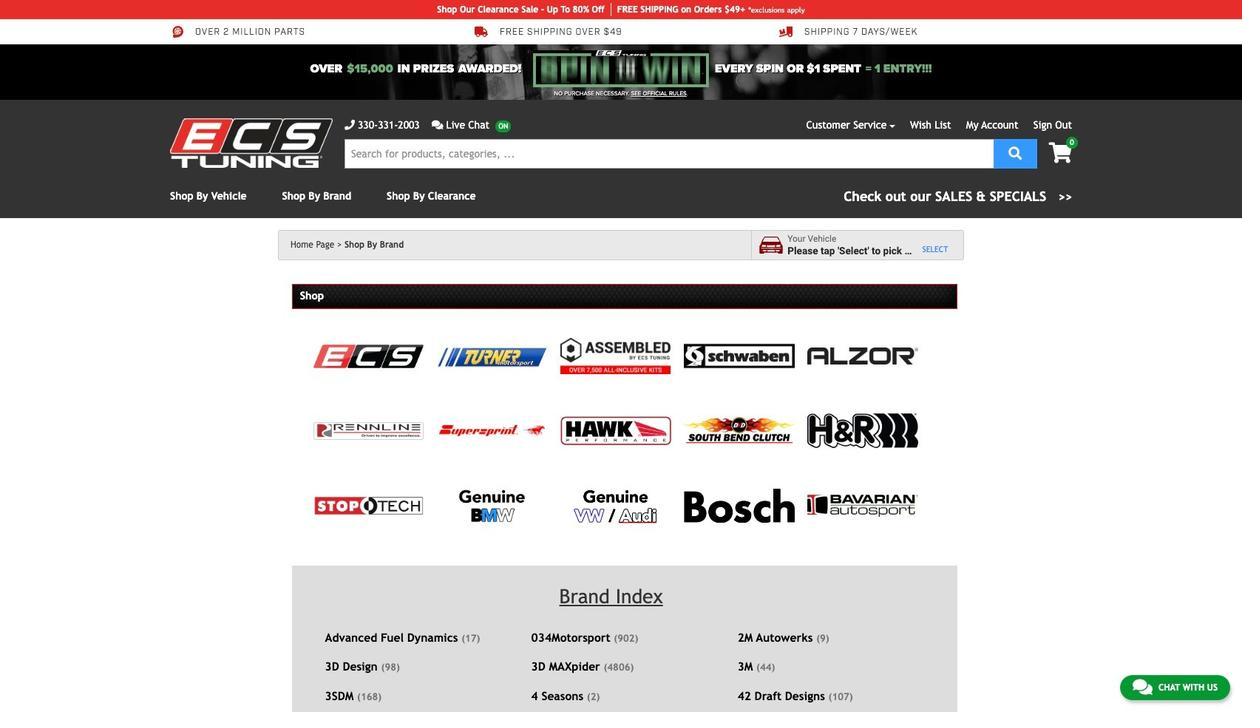 Task type: locate. For each thing, give the bounding box(es) containing it.
hawk logo image
[[561, 417, 671, 445]]

Search text field
[[345, 139, 994, 169]]

bosch logo image
[[684, 489, 795, 523]]

ecs tuning image
[[170, 118, 333, 168]]

south%20bend%20clutch logo image
[[684, 417, 795, 445]]

1 horizontal spatial comments image
[[1133, 678, 1153, 696]]

h%26r logo image
[[808, 414, 919, 449]]

shopping cart image
[[1049, 143, 1073, 163]]

genuine%20bmw logo image
[[458, 488, 527, 524]]

0 horizontal spatial comments image
[[432, 120, 443, 130]]

genuine%20volkswagen%20audi logo image
[[572, 488, 660, 524]]

ecs tuning 'spin to win' contest logo image
[[533, 50, 709, 87]]

bavarian%20autosport logo image
[[808, 495, 919, 517]]

rennline logo image
[[313, 422, 424, 440]]

schwaben logo image
[[684, 343, 795, 369]]

comments image
[[432, 120, 443, 130], [1133, 678, 1153, 696]]

supersprint logo image
[[437, 423, 548, 439]]



Task type: vqa. For each thing, say whether or not it's contained in the screenshot.
Live
no



Task type: describe. For each thing, give the bounding box(es) containing it.
ecs logo image
[[313, 344, 424, 368]]

turner%20motorsport logo image
[[437, 345, 548, 367]]

phone image
[[345, 120, 355, 130]]

alzor logo image
[[808, 348, 919, 365]]

0 vertical spatial comments image
[[432, 120, 443, 130]]

1 vertical spatial comments image
[[1133, 678, 1153, 696]]

search image
[[1009, 146, 1023, 159]]

stoptech logo image
[[313, 496, 424, 516]]

assembled%20by%20ecs logo image
[[561, 338, 671, 374]]



